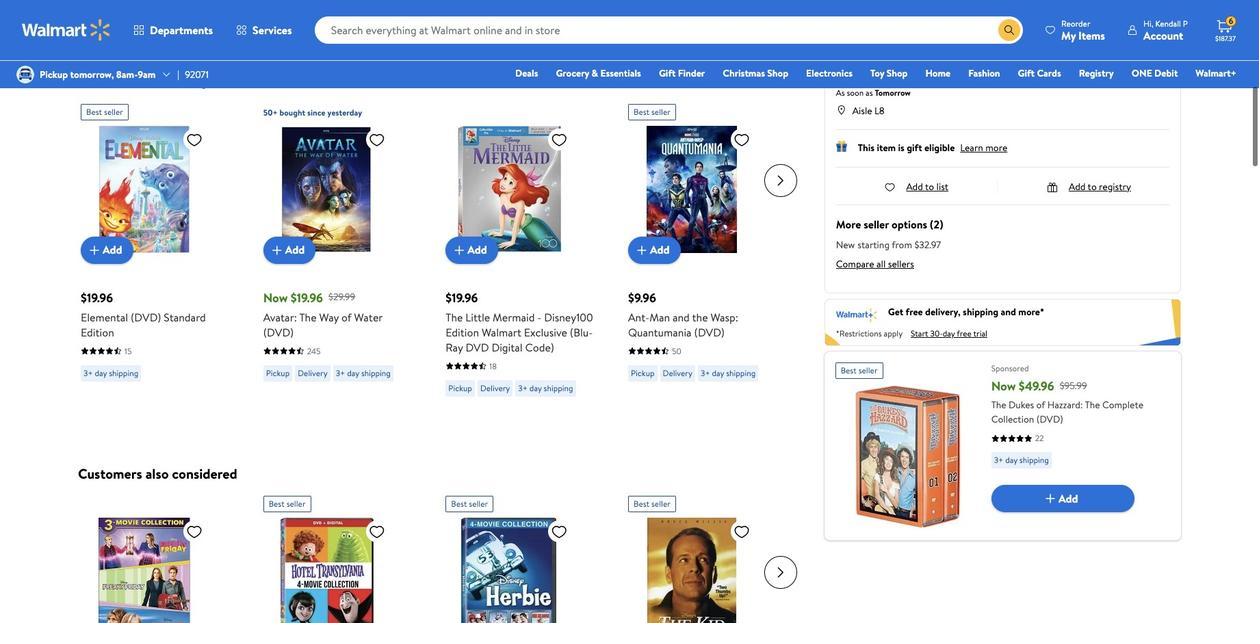 Task type: vqa. For each thing, say whether or not it's contained in the screenshot.
the rightmost now
yes



Task type: describe. For each thing, give the bounding box(es) containing it.
p
[[1183, 17, 1188, 29]]

50+ bought since yesterday
[[263, 105, 362, 117]]

add to cart image inside now $49.96 group
[[1042, 490, 1059, 506]]

elemental
[[81, 308, 128, 323]]

fashion
[[968, 66, 1000, 80]]

compare all sellers button
[[836, 256, 914, 269]]

30-
[[930, 327, 943, 338]]

3+ day shipping down water
[[336, 366, 391, 377]]

3+ day shipping down code)
[[518, 381, 573, 392]]

from
[[892, 236, 912, 250]]

arrives
[[864, 20, 889, 32]]

pickup tomorrow
[[985, 8, 1021, 32]]

3+ down the
[[701, 366, 710, 377]]

22 inside now $49.96 group
[[1035, 431, 1044, 443]]

of for $29.99
[[341, 308, 352, 323]]

more seller options (2) new starting from $32.97 compare all sellers
[[836, 215, 943, 269]]

one debit
[[1132, 66, 1178, 80]]

get free delivery, shipping and more*
[[888, 304, 1044, 318]]

start
[[911, 327, 928, 338]]

grocery
[[556, 66, 589, 80]]

sponsored now $49.96 $95.99 the dukes of hazzard: the complete collection (dvd)
[[991, 362, 1144, 425]]

add to registry
[[1069, 178, 1131, 192]]

(dvd) inside sponsored now $49.96 $95.99 the dukes of hazzard: the complete collection (dvd)
[[1037, 411, 1063, 425]]

all
[[877, 256, 886, 269]]

the inside $19.96 the little mermaid - disney100 edition walmart exclusive (blu- ray   dvd   digital code)
[[446, 308, 463, 323]]

registry
[[1099, 178, 1131, 192]]

reorder
[[1061, 17, 1091, 29]]

water
[[354, 308, 383, 323]]

avatar:
[[263, 308, 297, 323]]

22 inside shipping arrives dec 22
[[907, 20, 916, 32]]

*restrictions apply
[[836, 327, 903, 338]]

code)
[[525, 338, 554, 353]]

delivery down 18
[[480, 381, 510, 392]]

now $49.96 group
[[824, 351, 1181, 539]]

pickup tomorrow, 8am-9am
[[40, 68, 156, 81]]

add to cart image for $9.96
[[634, 241, 650, 257]]

day down water
[[347, 366, 359, 377]]

registry link
[[1073, 66, 1120, 81]]

start 30-day free trial
[[911, 327, 987, 338]]

electronics
[[806, 66, 853, 80]]

like
[[221, 56, 242, 75]]

*restrictions
[[836, 327, 882, 338]]

now inside 'now $19.96 $29.99 avatar: the way of water (dvd)'
[[263, 288, 288, 305]]

seller inside now $49.96 group
[[859, 364, 878, 375]]

deals link
[[509, 66, 544, 81]]

pickup down avatar:
[[266, 366, 290, 377]]

little
[[466, 308, 490, 323]]

toy shop
[[870, 66, 908, 80]]

18
[[490, 359, 497, 371]]

(blu-
[[570, 323, 593, 338]]

get free delivery, shipping and more* banner
[[824, 297, 1181, 345]]

compare
[[836, 256, 874, 269]]

(dvd) inside 'now $19.96 $29.99 avatar: the way of water (dvd)'
[[263, 323, 294, 338]]

on
[[105, 75, 115, 89]]

l8
[[875, 102, 885, 116]]

add inside now $49.96 group
[[1059, 490, 1078, 505]]

$19.96 inside 'now $19.96 $29.99 avatar: the way of water (dvd)'
[[291, 288, 323, 305]]

day inside now $49.96 group
[[1005, 453, 1018, 465]]

disney herbie collection (other) image
[[446, 517, 573, 623]]

to for registry
[[1088, 178, 1097, 192]]

3+ day shipping down '15'
[[84, 366, 138, 377]]

$187.37
[[1215, 34, 1236, 43]]

$9.96
[[628, 288, 656, 305]]

grocery & essentials
[[556, 66, 641, 80]]

collection
[[991, 411, 1034, 425]]

now inside sponsored now $49.96 $95.99 the dukes of hazzard: the complete collection (dvd)
[[991, 377, 1016, 394]]

9am
[[138, 68, 156, 81]]

add to list button
[[884, 178, 949, 192]]

trial
[[973, 327, 987, 338]]

as
[[836, 85, 845, 97]]

this item is gift eligible learn more
[[858, 139, 1008, 153]]

items
[[1079, 28, 1105, 43]]

avatar: the way of water (dvd) image
[[263, 124, 391, 251]]

the dukes of hazzard: the complete collection (dvd) image
[[835, 383, 980, 529]]

item
[[877, 139, 896, 153]]

and inside $9.96 ant-man and the wasp: quantumania (dvd)
[[673, 308, 690, 323]]

$32.97
[[915, 236, 941, 250]]

$19.96 for $19.96 the little mermaid - disney100 edition walmart exclusive (blu- ray   dvd   digital code)
[[446, 288, 478, 305]]

delivery down 245 on the left
[[298, 366, 328, 377]]

gift cards
[[1018, 66, 1061, 80]]

product group containing $9.96
[[628, 97, 781, 401]]

this
[[858, 139, 875, 153]]

essentials
[[600, 66, 641, 80]]

walmart+
[[1196, 66, 1237, 80]]

of for $49.96
[[1036, 397, 1045, 411]]

add to favorites list, hotel transylvania 4 movie colllection (dvd   digital copy, multi-feature) image
[[369, 522, 385, 539]]

kendall
[[1155, 17, 1181, 29]]

tomorrow inside santee store change as soon as tomorrow
[[875, 85, 911, 97]]

gifting made easy image
[[836, 139, 847, 150]]

add to cart image for now
[[269, 241, 285, 257]]

one
[[1132, 66, 1152, 80]]

next slide for customers also considered list image
[[764, 555, 797, 588]]

as
[[866, 85, 873, 97]]

the down $95.99
[[1085, 397, 1100, 411]]

3+ inside now $49.96 group
[[994, 453, 1003, 465]]

best inside now $49.96 group
[[841, 364, 857, 375]]

(dvd) inside $19.96 elemental (dvd) standard edition
[[131, 308, 161, 323]]

add button for now
[[263, 235, 316, 262]]

$19.96 the little mermaid - disney100 edition walmart exclusive (blu- ray   dvd   digital code)
[[446, 288, 593, 353]]

add to favorites list, disney's the kid (dvd) standard image
[[734, 522, 750, 539]]

next slide for similar items you might like list image
[[764, 163, 797, 195]]

finder
[[678, 66, 705, 80]]

home
[[926, 66, 951, 80]]

wasp:
[[711, 308, 738, 323]]

| 92071
[[177, 68, 209, 81]]

services
[[253, 23, 292, 38]]

the inside 'now $19.96 $29.99 avatar: the way of water (dvd)'
[[299, 308, 317, 323]]

day down code)
[[530, 381, 542, 392]]

add button inside now $49.96 group
[[991, 484, 1134, 511]]

grocery & essentials link
[[550, 66, 647, 81]]

standard
[[164, 308, 206, 323]]

quantumania
[[628, 323, 692, 338]]

add to favorites list, elemental (dvd) standard edition image
[[186, 130, 203, 147]]

way
[[319, 308, 339, 323]]

tomorrow,
[[70, 68, 114, 81]]

santee
[[836, 66, 865, 80]]

the
[[692, 308, 708, 323]]

considered
[[172, 463, 237, 482]]

|
[[177, 68, 179, 81]]

dec
[[891, 20, 905, 32]]

seller inside product group
[[651, 104, 671, 116]]

fashion link
[[962, 66, 1006, 81]]

add button for $9.96
[[628, 235, 681, 262]]

day inside get free delivery, shipping and more* banner
[[943, 327, 955, 338]]

customers
[[140, 75, 183, 89]]

reorder my items
[[1061, 17, 1105, 43]]

bought inside similar items you might like based on what customers bought
[[186, 75, 215, 89]]

one debit link
[[1126, 66, 1184, 81]]

add to favorites list, disney herbie collection (other) image
[[551, 522, 568, 539]]

delivery button
[[1062, 0, 1170, 54]]

pickup down 'ray'
[[448, 381, 472, 392]]

christmas shop
[[723, 66, 788, 80]]

hotel transylvania 4 movie colllection (dvd   digital copy, multi-feature) image
[[263, 517, 391, 623]]

3+ down digital
[[518, 381, 528, 392]]

pickup inside pickup tomorrow
[[989, 8, 1017, 22]]

add to favorites list, freaky friday: 3-movie collection (dvd) image
[[186, 522, 203, 539]]

bought inside product group
[[280, 105, 305, 117]]



Task type: locate. For each thing, give the bounding box(es) containing it.
shop for christmas shop
[[767, 66, 788, 80]]

disney's the kid (dvd) standard image
[[628, 517, 756, 623]]

$49.96
[[1019, 377, 1054, 394]]

1 vertical spatial tomorrow
[[875, 85, 911, 97]]

now down sponsored
[[991, 377, 1016, 394]]

shipping down '15'
[[109, 366, 138, 377]]

tomorrow up fashion
[[985, 20, 1021, 32]]

add to list
[[906, 178, 949, 192]]

1 horizontal spatial to
[[1088, 178, 1097, 192]]

6
[[1229, 15, 1233, 27]]

ray
[[446, 338, 463, 353]]

best seller inside product group
[[634, 104, 671, 116]]

services button
[[225, 14, 304, 47]]

is
[[898, 139, 905, 153]]

santee store change as soon as tomorrow
[[836, 66, 927, 97]]

1 gift from the left
[[659, 66, 676, 80]]

3+ down "collection" on the bottom right of page
[[994, 453, 1003, 465]]

delivery down 50
[[663, 366, 693, 377]]

electronics link
[[800, 66, 859, 81]]

of inside 'now $19.96 $29.99 avatar: the way of water (dvd)'
[[341, 308, 352, 323]]

delivery inside button
[[1098, 8, 1133, 22]]

 image
[[16, 66, 34, 83]]

debit
[[1155, 66, 1178, 80]]

more*
[[1019, 304, 1044, 318]]

1 horizontal spatial tomorrow
[[985, 20, 1021, 32]]

shipping down wasp:
[[726, 366, 756, 377]]

gift left finder
[[659, 66, 676, 80]]

and left the
[[673, 308, 690, 323]]

gift cards link
[[1012, 66, 1067, 81]]

day down wasp:
[[712, 366, 724, 377]]

eligible
[[925, 139, 955, 153]]

day down elemental
[[95, 366, 107, 377]]

similar
[[78, 56, 119, 75]]

to for list
[[925, 178, 934, 192]]

product group
[[81, 97, 233, 401], [263, 97, 416, 401], [446, 97, 598, 401], [628, 97, 781, 401], [263, 489, 416, 623], [446, 489, 598, 623], [628, 489, 781, 623]]

change
[[895, 66, 927, 80]]

$19.96 inside $19.96 elemental (dvd) standard edition
[[81, 288, 113, 305]]

best inside product group
[[634, 104, 650, 116]]

1 vertical spatial 22
[[1035, 431, 1044, 443]]

soon
[[847, 85, 864, 97]]

8am-
[[116, 68, 138, 81]]

and inside banner
[[1001, 304, 1016, 318]]

$19.96 up "way"
[[291, 288, 323, 305]]

1 horizontal spatial 22
[[1035, 431, 1044, 443]]

of inside sponsored now $49.96 $95.99 the dukes of hazzard: the complete collection (dvd)
[[1036, 397, 1045, 411]]

gift
[[659, 66, 676, 80], [1018, 66, 1035, 80]]

1 horizontal spatial edition
[[446, 323, 479, 338]]

apply
[[884, 327, 903, 338]]

delivery
[[1098, 8, 1133, 22], [298, 366, 328, 377], [663, 366, 693, 377], [480, 381, 510, 392]]

add to cart image for $19.96
[[86, 241, 103, 257]]

0 horizontal spatial gift
[[659, 66, 676, 80]]

gift for gift finder
[[659, 66, 676, 80]]

6 $187.37
[[1215, 15, 1236, 43]]

(dvd) down hazzard:
[[1037, 411, 1063, 425]]

1 horizontal spatial free
[[957, 327, 972, 338]]

0 vertical spatial free
[[906, 304, 923, 318]]

to left registry
[[1088, 178, 1097, 192]]

2 horizontal spatial $19.96
[[446, 288, 478, 305]]

now up avatar:
[[263, 288, 288, 305]]

add to cart image
[[86, 241, 103, 257], [269, 241, 285, 257], [451, 241, 468, 257], [634, 241, 650, 257], [1042, 490, 1059, 506]]

1 shop from the left
[[767, 66, 788, 80]]

(dvd) inside $9.96 ant-man and the wasp: quantumania (dvd)
[[694, 323, 725, 338]]

search icon image
[[1004, 25, 1015, 36]]

shipping down water
[[361, 366, 391, 377]]

0 horizontal spatial and
[[673, 308, 690, 323]]

$29.99
[[329, 289, 355, 303]]

the
[[299, 308, 317, 323], [446, 308, 463, 323], [991, 397, 1006, 411], [1085, 397, 1100, 411]]

1 edition from the left
[[81, 323, 114, 338]]

of down $49.96
[[1036, 397, 1045, 411]]

departments button
[[122, 14, 225, 47]]

aisle
[[852, 102, 872, 116]]

free left trial
[[957, 327, 972, 338]]

based
[[78, 75, 103, 89]]

3+ down "way"
[[336, 366, 345, 377]]

0 horizontal spatial free
[[906, 304, 923, 318]]

the little mermaid - disney100 edition walmart exclusive (blu-ray   dvd   digital code) image
[[446, 124, 573, 251]]

and
[[1001, 304, 1016, 318], [673, 308, 690, 323]]

elemental (dvd) standard edition image
[[81, 124, 208, 251]]

pickup down quantumania
[[631, 366, 655, 377]]

22 right dec
[[907, 20, 916, 32]]

sponsored
[[991, 362, 1029, 373]]

walmart plus image
[[836, 304, 877, 321]]

edition inside $19.96 the little mermaid - disney100 edition walmart exclusive (blu- ray   dvd   digital code)
[[446, 323, 479, 338]]

2 gift from the left
[[1018, 66, 1035, 80]]

50+
[[263, 105, 278, 117]]

shipping down code)
[[544, 381, 573, 392]]

and left 'more*'
[[1001, 304, 1016, 318]]

pickup left the based
[[40, 68, 68, 81]]

freaky friday: 3-movie collection (dvd) image
[[81, 517, 208, 623]]

22 down sponsored now $49.96 $95.99 the dukes of hazzard: the complete collection (dvd)
[[1035, 431, 1044, 443]]

toy shop link
[[864, 66, 914, 81]]

to
[[925, 178, 934, 192], [1088, 178, 1097, 192]]

sellers
[[888, 256, 914, 269]]

shipping inside now $49.96 group
[[1020, 453, 1049, 465]]

0 vertical spatial now
[[263, 288, 288, 305]]

1 vertical spatial free
[[957, 327, 972, 338]]

product group containing now $19.96
[[263, 97, 416, 401]]

2 to from the left
[[1088, 178, 1097, 192]]

shop for toy shop
[[887, 66, 908, 80]]

0 horizontal spatial 22
[[907, 20, 916, 32]]

you
[[158, 56, 179, 75]]

3+ day shipping down "collection" on the bottom right of page
[[994, 453, 1049, 465]]

gift for gift cards
[[1018, 66, 1035, 80]]

0 vertical spatial of
[[341, 308, 352, 323]]

free
[[906, 304, 923, 318], [957, 327, 972, 338]]

the up "collection" on the bottom right of page
[[991, 397, 1006, 411]]

ant-man and the wasp: quantumania (dvd) image
[[628, 124, 756, 251]]

christmas
[[723, 66, 765, 80]]

since
[[307, 105, 326, 117]]

cards
[[1037, 66, 1061, 80]]

0 horizontal spatial tomorrow
[[875, 85, 911, 97]]

1 vertical spatial bought
[[280, 105, 305, 117]]

0 vertical spatial tomorrow
[[985, 20, 1021, 32]]

day down delivery,
[[943, 327, 955, 338]]

2 edition from the left
[[446, 323, 479, 338]]

change button
[[895, 66, 927, 80]]

3+ day shipping down wasp:
[[701, 366, 756, 377]]

shipping arrives dec 22
[[864, 8, 916, 32]]

options
[[892, 215, 927, 230]]

shipping inside banner
[[963, 304, 999, 318]]

0 horizontal spatial shop
[[767, 66, 788, 80]]

1 to from the left
[[925, 178, 934, 192]]

$9.96 ant-man and the wasp: quantumania (dvd)
[[628, 288, 738, 338]]

50
[[672, 344, 681, 356]]

add button for $19.96
[[81, 235, 133, 262]]

245
[[307, 344, 321, 356]]

gift finder link
[[653, 66, 711, 81]]

hi, kendall p account
[[1143, 17, 1188, 43]]

get
[[888, 304, 904, 318]]

edition inside $19.96 elemental (dvd) standard edition
[[81, 323, 114, 338]]

Search search field
[[315, 16, 1023, 44]]

1 horizontal spatial $19.96
[[291, 288, 323, 305]]

1 horizontal spatial gift
[[1018, 66, 1035, 80]]

15
[[125, 344, 132, 356]]

best seller inside now $49.96 group
[[841, 364, 878, 375]]

store
[[867, 66, 889, 80]]

$19.96 for $19.96 elemental (dvd) standard edition
[[81, 288, 113, 305]]

add to favorites list, ant-man and the wasp: quantumania (dvd) image
[[734, 130, 750, 147]]

3+ down elemental
[[84, 366, 93, 377]]

$19.96 inside $19.96 the little mermaid - disney100 edition walmart exclusive (blu- ray   dvd   digital code)
[[446, 288, 478, 305]]

1 vertical spatial now
[[991, 377, 1016, 394]]

best seller
[[86, 104, 123, 116], [634, 104, 671, 116], [841, 364, 878, 375], [269, 497, 306, 508], [451, 497, 488, 508], [634, 497, 671, 508]]

add to favorites list, the little mermaid - disney100 edition walmart exclusive (blu-ray   dvd   digital code) image
[[551, 130, 568, 147]]

3 $19.96 from the left
[[446, 288, 478, 305]]

3+
[[84, 366, 93, 377], [336, 366, 345, 377], [701, 366, 710, 377], [518, 381, 528, 392], [994, 453, 1003, 465]]

similar items you might like based on what customers bought
[[78, 56, 242, 89]]

best
[[86, 104, 102, 116], [634, 104, 650, 116], [841, 364, 857, 375], [269, 497, 285, 508], [451, 497, 467, 508], [634, 497, 650, 508]]

tomorrow down toy shop
[[875, 85, 911, 97]]

$19.96 up elemental
[[81, 288, 113, 305]]

complete
[[1102, 397, 1144, 411]]

0 vertical spatial bought
[[186, 75, 215, 89]]

shipping up trial
[[963, 304, 999, 318]]

hi,
[[1143, 17, 1153, 29]]

add to favorites list, avatar: the way of water (dvd) image
[[369, 130, 385, 147]]

bought right 50+
[[280, 105, 305, 117]]

(dvd) left "way"
[[263, 323, 294, 338]]

1 horizontal spatial shop
[[887, 66, 908, 80]]

0 horizontal spatial of
[[341, 308, 352, 323]]

disney100
[[544, 308, 593, 323]]

of
[[341, 308, 352, 323], [1036, 397, 1045, 411]]

(dvd) up '15'
[[131, 308, 161, 323]]

delivery up items
[[1098, 8, 1133, 22]]

gift left cards
[[1018, 66, 1035, 80]]

0 horizontal spatial $19.96
[[81, 288, 113, 305]]

bought
[[186, 75, 215, 89], [280, 105, 305, 117]]

customers
[[78, 463, 142, 482]]

0 horizontal spatial now
[[263, 288, 288, 305]]

bought down might
[[186, 75, 215, 89]]

1 horizontal spatial of
[[1036, 397, 1045, 411]]

walmart image
[[22, 19, 111, 41]]

0 horizontal spatial bought
[[186, 75, 215, 89]]

tomorrow
[[985, 20, 1021, 32], [875, 85, 911, 97]]

(2)
[[930, 215, 943, 230]]

the left "way"
[[299, 308, 317, 323]]

hazzard:
[[1048, 397, 1083, 411]]

3+ day shipping inside now $49.96 group
[[994, 453, 1049, 465]]

the left little
[[446, 308, 463, 323]]

also
[[146, 463, 169, 482]]

2 $19.96 from the left
[[291, 288, 323, 305]]

0 horizontal spatial to
[[925, 178, 934, 192]]

2 shop from the left
[[887, 66, 908, 80]]

digital
[[492, 338, 523, 353]]

what
[[118, 75, 138, 89]]

0 horizontal spatial edition
[[81, 323, 114, 338]]

home link
[[919, 66, 957, 81]]

pickup
[[989, 8, 1017, 22], [40, 68, 68, 81], [266, 366, 290, 377], [631, 366, 655, 377], [448, 381, 472, 392]]

add to registry button
[[1047, 178, 1131, 192]]

1 horizontal spatial now
[[991, 377, 1016, 394]]

might
[[183, 56, 218, 75]]

day down "collection" on the bottom right of page
[[1005, 453, 1018, 465]]

$19.96 up little
[[446, 288, 478, 305]]

christmas shop link
[[717, 66, 795, 81]]

1 horizontal spatial and
[[1001, 304, 1016, 318]]

of right "way"
[[341, 308, 352, 323]]

add
[[906, 178, 923, 192], [1069, 178, 1086, 192], [103, 241, 122, 256], [285, 241, 305, 256], [468, 241, 487, 256], [650, 241, 670, 256], [1059, 490, 1078, 505]]

pickup up search icon
[[989, 8, 1017, 22]]

to left the list
[[925, 178, 934, 192]]

1 horizontal spatial bought
[[280, 105, 305, 117]]

gift
[[907, 139, 922, 153]]

(dvd)
[[131, 308, 161, 323], [263, 323, 294, 338], [694, 323, 725, 338], [1037, 411, 1063, 425]]

shipping
[[963, 304, 999, 318], [109, 366, 138, 377], [361, 366, 391, 377], [726, 366, 756, 377], [544, 381, 573, 392], [1020, 453, 1049, 465]]

Walmart Site-Wide search field
[[315, 16, 1023, 44]]

1 $19.96 from the left
[[81, 288, 113, 305]]

0 vertical spatial 22
[[907, 20, 916, 32]]

free right get at the right
[[906, 304, 923, 318]]

shipping down "collection" on the bottom right of page
[[1020, 453, 1049, 465]]

1 vertical spatial of
[[1036, 397, 1045, 411]]

92071
[[185, 68, 209, 81]]

seller inside more seller options (2) new starting from $32.97 compare all sellers
[[864, 215, 889, 230]]

(dvd) right quantumania
[[694, 323, 725, 338]]



